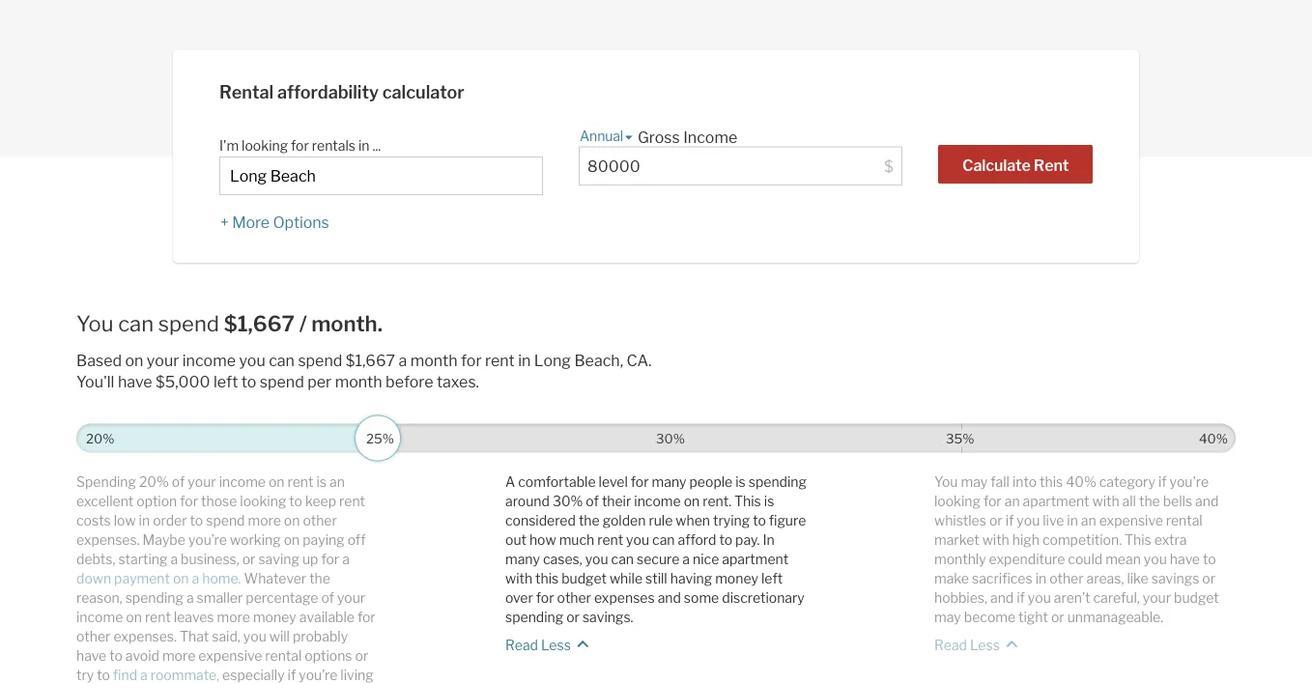 Task type: vqa. For each thing, say whether or not it's contained in the screenshot.
THE +
yes



Task type: describe. For each thing, give the bounding box(es) containing it.
a down off
[[342, 552, 350, 568]]

$1,667 inside based on your income you can spend $1,667 a month for rent in long beach, ca . you'll have $5,000 left to spend per month before taxes.
[[346, 352, 395, 370]]

can inside based on your income you can spend $1,667 a month for rent in long beach, ca . you'll have $5,000 left to spend per month before taxes.
[[269, 352, 295, 370]]

$5,000
[[156, 373, 210, 392]]

percentage
[[246, 590, 318, 607]]

on inside a comfortable level for many people is spending around 30% of their income on rent. this is considered the golden rule when trying to figure out how much rent you can afford to pay. in many cases, you can secure a nice apartment with this budget while still having money left over for other expenses and some discretionary spending or savings.
[[684, 494, 700, 510]]

up
[[302, 552, 318, 568]]

on inside based on your income you can spend $1,667 a month for rent in long beach, ca . you'll have $5,000 left to spend per month before taxes.
[[125, 352, 143, 370]]

rent.
[[703, 494, 732, 510]]

+ more options
[[220, 214, 329, 232]]

calculate rent button
[[938, 145, 1093, 184]]

working
[[230, 532, 281, 549]]

you inside whatever the reason, spending a smaller percentage of your income on rent leaves more money available for other expenses. that said, you will probably have to avoid more expensive rental options or try to
[[243, 629, 266, 645]]

40%
[[1066, 474, 1097, 491]]

budget inside you may fall into this 40% category if you're looking for an apartment with all the bells and whistles or if you live in an expensive rental market with high competition. this extra monthly expenditure could mean you have to make sacrifices in other areas, like savings or hobbies, and if you aren't careful, your budget may become tight or unmanageable.
[[1174, 590, 1219, 607]]

areas,
[[1087, 571, 1124, 587]]

a comfortable level for many people is spending around 30% of their income on rent. this is considered the golden rule when trying to figure out how much rent you can afford to pay. in many cases, you can secure a nice apartment with this budget while still having money left over for other expenses and some discretionary spending or savings.
[[505, 474, 807, 626]]

leaves
[[174, 610, 214, 626]]

2 horizontal spatial with
[[1093, 494, 1120, 510]]

in
[[763, 532, 775, 549]]

trying
[[713, 513, 750, 529]]

order
[[153, 513, 187, 529]]

down payment on a home. link
[[76, 571, 244, 587]]

if up bells
[[1159, 474, 1167, 491]]

looking right 'i'm' on the left of the page
[[242, 138, 288, 154]]

this inside you may fall into this 40% category if you're looking for an apartment with all the bells and whistles or if you live in an expensive rental market with high competition. this extra monthly expenditure could mean you have to make sacrifices in other areas, like savings or hobbies, and if you aren't careful, your budget may become tight or unmanageable.
[[1125, 532, 1152, 549]]

to inside you may fall into this 40% category if you're looking for an apartment with all the bells and whistles or if you live in an expensive rental market with high competition. this extra monthly expenditure could mean you have to make sacrifices in other areas, like savings or hobbies, and if you aren't careful, your budget may become tight or unmanageable.
[[1203, 552, 1216, 568]]

whistles
[[935, 513, 987, 529]]

careful,
[[1094, 590, 1140, 607]]

market
[[935, 532, 980, 549]]

ca
[[627, 352, 649, 370]]

for inside based on your income you can spend $1,667 a month for rent in long beach, ca . you'll have $5,000 left to spend per month before taxes.
[[461, 352, 482, 370]]

1 vertical spatial month
[[335, 373, 382, 392]]

much
[[559, 532, 595, 549]]

find
[[113, 668, 137, 684]]

spend left per
[[260, 373, 304, 392]]

income inside based on your income you can spend $1,667 a month for rent in long beach, ca . you'll have $5,000 left to spend per month before taxes.
[[182, 352, 236, 370]]

reason,
[[76, 590, 122, 607]]

could
[[1068, 552, 1103, 568]]

.
[[649, 352, 652, 370]]

expensive inside you may fall into this 40% category if you're looking for an apartment with all the bells and whistles or if you live in an expensive rental market with high competition. this extra monthly expenditure could mean you have to make sacrifices in other areas, like savings or hobbies, and if you aren't careful, your budget may become tight or unmanageable.
[[1100, 513, 1163, 529]]

income inside whatever the reason, spending a smaller percentage of your income on rent leaves more money available for other expenses. that said, you will probably have to avoid more expensive rental options or try to
[[76, 610, 123, 626]]

income inside a comfortable level for many people is spending around 30% of their income on rent. this is considered the golden rule when trying to figure out how much rent you can afford to pay. in many cases, you can secure a nice apartment with this budget while still having money left over for other expenses and some discretionary spending or savings.
[[634, 494, 681, 510]]

spending 20% of your income on rent is an excellent option for those looking to keep rent costs low in order to spend more on other expenses. maybe you're working on paying off debts, starting a business, or saving up for a down payment on a home.
[[76, 474, 366, 587]]

you up high
[[1017, 513, 1040, 529]]

category
[[1100, 474, 1156, 491]]

people
[[690, 474, 733, 491]]

can down rule
[[652, 532, 675, 549]]

an inside spending 20% of your income on rent is an excellent option for those looking to keep rent costs low in order to spend more on other expenses. maybe you're working on paying off debts, starting a business, or saving up for a down payment on a home.
[[330, 474, 345, 491]]

of inside whatever the reason, spending a smaller percentage of your income on rent leaves more money available for other expenses. that said, you will probably have to avoid more expensive rental options or try to
[[321, 590, 334, 607]]

a down the maybe
[[170, 552, 178, 568]]

expenses. inside whatever the reason, spending a smaller percentage of your income on rent leaves more money available for other expenses. that said, you will probably have to avoid more expensive rental options or try to
[[113, 629, 177, 645]]

calculate
[[963, 156, 1031, 175]]

1 vertical spatial an
[[1005, 494, 1020, 510]]

read for a comfortable level for many people is spending around 30% of their income on rent. this is considered the golden rule when trying to figure out how much rent you can afford to pay. in many cases, you can secure a nice apartment with this budget while still having money left over for other expenses and some discretionary spending or savings.
[[505, 637, 538, 654]]

options
[[305, 648, 352, 665]]

payment
[[114, 571, 170, 587]]

options
[[273, 214, 329, 232]]

/
[[299, 311, 307, 337]]

whatever the reason, spending a smaller percentage of your income on rent leaves more money available for other expenses. that said, you will probably have to avoid more expensive rental options or try to
[[76, 571, 376, 684]]

for right up
[[321, 552, 339, 568]]

low
[[114, 513, 136, 529]]

you'll
[[76, 373, 114, 392]]

a
[[505, 474, 515, 491]]

1 horizontal spatial and
[[991, 590, 1014, 607]]

i'm looking for rentals in ...
[[219, 138, 384, 154]]

in inside spending 20% of your income on rent is an excellent option for those looking to keep rent costs low in order to spend more on other expenses. maybe you're working on paying off debts, starting a business, or saving up for a down payment on a home.
[[139, 513, 150, 529]]

spending
[[76, 474, 136, 491]]

you can spend $1,667 / month.
[[76, 311, 383, 337]]

spend inside spending 20% of your income on rent is an excellent option for those looking to keep rent costs low in order to spend more on other expenses. maybe you're working on paying off debts, starting a business, or saving up for a down payment on a home.
[[206, 513, 245, 529]]

per
[[308, 373, 332, 392]]

looking inside you may fall into this 40% category if you're looking for an apartment with all the bells and whistles or if you live in an expensive rental market with high competition. this extra monthly expenditure could mean you have to make sacrifices in other areas, like savings or hobbies, and if you aren't careful, your budget may become tight or unmanageable.
[[935, 494, 981, 510]]

fall
[[991, 474, 1010, 491]]

less for spending
[[541, 637, 571, 654]]

rent
[[1034, 156, 1069, 175]]

rental inside you may fall into this 40% category if you're looking for an apartment with all the bells and whistles or if you live in an expensive rental market with high competition. this extra monthly expenditure could mean you have to make sacrifices in other areas, like savings or hobbies, and if you aren't careful, your budget may become tight or unmanageable.
[[1166, 513, 1203, 529]]

paying
[[303, 532, 345, 549]]

rent up keep
[[288, 474, 314, 491]]

1 vertical spatial may
[[935, 610, 961, 626]]

0 vertical spatial month
[[410, 352, 458, 370]]

down
[[76, 571, 111, 587]]

sacrifices
[[972, 571, 1033, 587]]

for inside whatever the reason, spending a smaller percentage of your income on rent leaves more money available for other expenses. that said, you will probably have to avoid more expensive rental options or try to
[[358, 610, 376, 626]]

or right whistles
[[990, 513, 1003, 529]]

rule
[[649, 513, 673, 529]]

if up high
[[1006, 513, 1014, 529]]

excellent
[[76, 494, 134, 510]]

money inside a comfortable level for many people is spending around 30% of their income on rent. this is considered the golden rule when trying to figure out how much rent you can afford to pay. in many cases, you can secure a nice apartment with this budget while still having money left over for other expenses and some discretionary spending or savings.
[[715, 571, 759, 587]]

to left keep
[[289, 494, 302, 510]]

other inside a comfortable level for many people is spending around 30% of their income on rent. this is considered the golden rule when trying to figure out how much rent you can afford to pay. in many cases, you can secure a nice apartment with this budget while still having money left over for other expenses and some discretionary spending or savings.
[[557, 590, 591, 607]]

1 vertical spatial more
[[217, 610, 250, 626]]

more inside spending 20% of your income on rent is an excellent option for those looking to keep rent costs low in order to spend more on other expenses. maybe you're working on paying off debts, starting a business, or saving up for a down payment on a home.
[[248, 513, 281, 529]]

calculate rent
[[963, 156, 1069, 175]]

those
[[201, 494, 237, 510]]

try
[[76, 668, 94, 684]]

savings.
[[583, 610, 633, 626]]

and inside a comfortable level for many people is spending around 30% of their income on rent. this is considered the golden rule when trying to figure out how much rent you can afford to pay. in many cases, you can secure a nice apartment with this budget while still having money left over for other expenses and some discretionary spending or savings.
[[658, 590, 681, 607]]

read less for a comfortable level for many people is spending around 30% of their income on rent. this is considered the golden rule when trying to figure out how much rent you can afford to pay. in many cases, you can secure a nice apartment with this budget while still having money left over for other expenses and some discretionary spending or savings.
[[505, 637, 571, 654]]

extra
[[1155, 532, 1187, 549]]

still
[[646, 571, 668, 587]]

expenses
[[594, 590, 655, 607]]

this inside a comfortable level for many people is spending around 30% of their income on rent. this is considered the golden rule when trying to figure out how much rent you can afford to pay. in many cases, you can secure a nice apartment with this budget while still having money left over for other expenses and some discretionary spending or savings.
[[735, 494, 761, 510]]

find a roommate, link
[[113, 668, 222, 684]]

to up find
[[109, 648, 123, 665]]

2 vertical spatial more
[[162, 648, 196, 665]]

make
[[935, 571, 969, 587]]

annual button
[[579, 128, 624, 147]]

a down business,
[[192, 571, 199, 587]]

live
[[1043, 513, 1064, 529]]

to inside based on your income you can spend $1,667 a month for rent in long beach, ca . you'll have $5,000 left to spend per month before taxes.
[[241, 373, 256, 392]]

if inside especially if you're living
[[288, 668, 296, 684]]

1 horizontal spatial many
[[652, 474, 687, 491]]

considered
[[505, 513, 576, 529]]

you may fall into this 40% category if you're looking for an apartment with all the bells and whistles or if you live in an expensive rental market with high competition. this extra monthly expenditure could mean you have to make sacrifices in other areas, like savings or hobbies, and if you aren't careful, your budget may become tight or unmanageable.
[[935, 474, 1219, 626]]

$
[[884, 158, 894, 176]]

spend up per
[[298, 352, 342, 370]]

based on your income you can spend $1,667 a month for rent in long beach, ca . you'll have $5,000 left to spend per month before taxes.
[[76, 352, 652, 392]]

this inside you may fall into this 40% category if you're looking for an apartment with all the bells and whistles or if you live in an expensive rental market with high competition. this extra monthly expenditure could mean you have to make sacrifices in other areas, like savings or hobbies, and if you aren't careful, your budget may become tight or unmanageable.
[[1040, 474, 1063, 491]]

have inside based on your income you can spend $1,667 a month for rent in long beach, ca . you'll have $5,000 left to spend per month before taxes.
[[118, 373, 152, 392]]

smaller
[[197, 590, 243, 607]]

having
[[670, 571, 712, 587]]

competition.
[[1043, 532, 1122, 549]]

you down golden
[[626, 532, 649, 549]]

0 vertical spatial $1,667
[[224, 311, 295, 337]]

bells
[[1163, 494, 1193, 510]]

while
[[610, 571, 643, 587]]

30%
[[553, 494, 583, 510]]

other inside you may fall into this 40% category if you're looking for an apartment with all the bells and whistles or if you live in an expensive rental market with high competition. this extra monthly expenditure could mean you have to make sacrifices in other areas, like savings or hobbies, and if you aren't careful, your budget may become tight or unmanageable.
[[1050, 571, 1084, 587]]

you're inside spending 20% of your income on rent is an excellent option for those looking to keep rent costs low in order to spend more on other expenses. maybe you're working on paying off debts, starting a business, or saving up for a down payment on a home.
[[188, 532, 227, 549]]

over
[[505, 590, 533, 607]]

rent inside a comfortable level for many people is spending around 30% of their income on rent. this is considered the golden rule when trying to figure out how much rent you can afford to pay. in many cases, you can secure a nice apartment with this budget while still having money left over for other expenses and some discretionary spending or savings.
[[597, 532, 623, 549]]

for left rentals
[[291, 138, 309, 154]]

read less link for spending
[[505, 627, 594, 656]]

living
[[340, 668, 374, 684]]

like
[[1127, 571, 1149, 587]]

a inside a comfortable level for many people is spending around 30% of their income on rent. this is considered the golden rule when trying to figure out how much rent you can afford to pay. in many cases, you can secure a nice apartment with this budget while still having money left over for other expenses and some discretionary spending or savings.
[[683, 552, 690, 568]]

a right find
[[140, 668, 148, 684]]

in left ...
[[359, 138, 370, 154]]

2 horizontal spatial spending
[[749, 474, 807, 491]]

said,
[[212, 629, 240, 645]]



Task type: locate. For each thing, give the bounding box(es) containing it.
1 horizontal spatial you
[[935, 474, 958, 491]]

you for you may fall into this 40% category if you're looking for an apartment with all the bells and whistles or if you live in an expensive rental market with high competition. this extra monthly expenditure could mean you have to make sacrifices in other areas, like savings or hobbies, and if you aren't careful, your budget may become tight or unmanageable.
[[935, 474, 958, 491]]

...
[[373, 138, 381, 154]]

level
[[599, 474, 628, 491]]

read down become
[[935, 637, 967, 654]]

become
[[964, 610, 1016, 626]]

budget down cases,
[[562, 571, 607, 587]]

0 vertical spatial more
[[248, 513, 281, 529]]

left inside a comfortable level for many people is spending around 30% of their income on rent. this is considered the golden rule when trying to figure out how much rent you can afford to pay. in many cases, you can secure a nice apartment with this budget while still having money left over for other expenses and some discretionary spending or savings.
[[762, 571, 783, 587]]

1 horizontal spatial less
[[970, 637, 1000, 654]]

other down keep
[[303, 513, 337, 529]]

less down become
[[970, 637, 1000, 654]]

your up $5,000
[[147, 352, 179, 370]]

apartment inside you may fall into this 40% category if you're looking for an apartment with all the bells and whistles or if you live in an expensive rental market with high competition. this extra monthly expenditure could mean you have to make sacrifices in other areas, like savings or hobbies, and if you aren't careful, your budget may become tight or unmanageable.
[[1023, 494, 1090, 510]]

1 horizontal spatial an
[[1005, 494, 1020, 510]]

can up while at the bottom
[[611, 552, 634, 568]]

on inside whatever the reason, spending a smaller percentage of your income on rent leaves more money available for other expenses. that said, you will probably have to avoid more expensive rental options or try to
[[126, 610, 142, 626]]

available
[[299, 610, 355, 626]]

read less link down become
[[935, 627, 1023, 656]]

long
[[534, 352, 571, 370]]

2 horizontal spatial and
[[1196, 494, 1219, 510]]

your inside you may fall into this 40% category if you're looking for an apartment with all the bells and whistles or if you live in an expensive rental market with high competition. this extra monthly expenditure could mean you have to make sacrifices in other areas, like savings or hobbies, and if you aren't careful, your budget may become tight or unmanageable.
[[1143, 590, 1171, 607]]

0 vertical spatial expenses.
[[76, 532, 140, 549]]

0 horizontal spatial an
[[330, 474, 345, 491]]

less down cases,
[[541, 637, 571, 654]]

1 horizontal spatial rental
[[1166, 513, 1203, 529]]

rent right keep
[[339, 494, 365, 510]]

other inside whatever the reason, spending a smaller percentage of your income on rent leaves more money available for other expenses. that said, you will probably have to avoid more expensive rental options or try to
[[76, 629, 111, 645]]

apartment inside a comfortable level for many people is spending around 30% of their income on rent. this is considered the golden rule when trying to figure out how much rent you can afford to pay. in many cases, you can secure a nice apartment with this budget while still having money left over for other expenses and some discretionary spending or savings.
[[722, 552, 789, 568]]

1 vertical spatial you
[[935, 474, 958, 491]]

have up try
[[76, 648, 107, 665]]

a left nice
[[683, 552, 690, 568]]

income
[[182, 352, 236, 370], [219, 474, 266, 491], [634, 494, 681, 510], [76, 610, 123, 626]]

1 horizontal spatial you're
[[299, 668, 338, 684]]

1 horizontal spatial is
[[736, 474, 746, 491]]

0 vertical spatial the
[[1139, 494, 1160, 510]]

you up tight
[[1028, 590, 1051, 607]]

0 vertical spatial this
[[735, 494, 761, 510]]

will
[[269, 629, 290, 645]]

this right into
[[1040, 474, 1063, 491]]

1 read from the left
[[505, 637, 538, 654]]

expenditure
[[989, 552, 1065, 568]]

2 less from the left
[[970, 637, 1000, 654]]

this
[[735, 494, 761, 510], [1125, 532, 1152, 549]]

the right all
[[1139, 494, 1160, 510]]

or inside a comfortable level for many people is spending around 30% of their income on rent. this is considered the golden rule when trying to figure out how much rent you can afford to pay. in many cases, you can secure a nice apartment with this budget while still having money left over for other expenses and some discretionary spending or savings.
[[567, 610, 580, 626]]

of
[[172, 474, 185, 491], [586, 494, 599, 510], [321, 590, 334, 607]]

other inside spending 20% of your income on rent is an excellent option for those looking to keep rent costs low in order to spend more on other expenses. maybe you're working on paying off debts, starting a business, or saving up for a down payment on a home.
[[303, 513, 337, 529]]

savings
[[1152, 571, 1200, 587]]

0 horizontal spatial apartment
[[722, 552, 789, 568]]

0 vertical spatial expensive
[[1100, 513, 1163, 529]]

1 vertical spatial with
[[983, 532, 1010, 549]]

or
[[990, 513, 1003, 529], [242, 552, 256, 568], [1203, 571, 1216, 587], [567, 610, 580, 626], [1051, 610, 1065, 626], [355, 648, 368, 665]]

have inside whatever the reason, spending a smaller percentage of your income on rent leaves more money available for other expenses. that said, you will probably have to avoid more expensive rental options or try to
[[76, 648, 107, 665]]

income inside spending 20% of your income on rent is an excellent option for those looking to keep rent costs low in order to spend more on other expenses. maybe you're working on paying off debts, starting a business, or saving up for a down payment on a home.
[[219, 474, 266, 491]]

have up savings
[[1170, 552, 1200, 568]]

annual
[[580, 128, 623, 145]]

rental down will
[[265, 648, 302, 665]]

0 vertical spatial an
[[330, 474, 345, 491]]

0 horizontal spatial with
[[505, 571, 533, 587]]

for right level
[[631, 474, 649, 491]]

aren't
[[1054, 590, 1091, 607]]

spending down "over"
[[505, 610, 564, 626]]

money up discretionary
[[715, 571, 759, 587]]

in down expenditure
[[1036, 571, 1047, 587]]

$1,667 down month.
[[346, 352, 395, 370]]

2 horizontal spatial of
[[586, 494, 599, 510]]

or inside whatever the reason, spending a smaller percentage of your income on rent leaves more money available for other expenses. that said, you will probably have to avoid more expensive rental options or try to
[[355, 648, 368, 665]]

figure
[[769, 513, 806, 529]]

for
[[291, 138, 309, 154], [461, 352, 482, 370], [631, 474, 649, 491], [180, 494, 198, 510], [984, 494, 1002, 510], [321, 552, 339, 568], [536, 590, 554, 607], [358, 610, 376, 626]]

to down trying
[[719, 532, 733, 549]]

maybe
[[143, 532, 185, 549]]

your inside based on your income you can spend $1,667 a month for rent in long beach, ca . you'll have $5,000 left to spend per month before taxes.
[[147, 352, 179, 370]]

apartment down "pay."
[[722, 552, 789, 568]]

2 read less link from the left
[[935, 627, 1023, 656]]

spend
[[158, 311, 219, 337], [298, 352, 342, 370], [260, 373, 304, 392], [206, 513, 245, 529]]

2 horizontal spatial is
[[764, 494, 774, 510]]

or inside spending 20% of your income on rent is an excellent option for those looking to keep rent costs low in order to spend more on other expenses. maybe you're working on paying off debts, starting a business, or saving up for a down payment on a home.
[[242, 552, 256, 568]]

with left all
[[1093, 494, 1120, 510]]

1 horizontal spatial the
[[579, 513, 600, 529]]

0 horizontal spatial rental
[[265, 648, 302, 665]]

spending up figure
[[749, 474, 807, 491]]

costs
[[76, 513, 111, 529]]

you up whistles
[[935, 474, 958, 491]]

0 horizontal spatial have
[[76, 648, 107, 665]]

how
[[530, 532, 556, 549]]

20%
[[139, 474, 169, 491]]

cases,
[[543, 552, 582, 568]]

you down you can spend $1,667 / month.
[[239, 352, 266, 370]]

you inside you may fall into this 40% category if you're looking for an apartment with all the bells and whistles or if you live in an expensive rental market with high competition. this extra monthly expenditure could mean you have to make sacrifices in other areas, like savings or hobbies, and if you aren't careful, your budget may become tight or unmanageable.
[[935, 474, 958, 491]]

0 horizontal spatial and
[[658, 590, 681, 607]]

you for you can spend $1,667 / month.
[[76, 311, 113, 337]]

based
[[76, 352, 122, 370]]

0 vertical spatial budget
[[562, 571, 607, 587]]

read down "over"
[[505, 637, 538, 654]]

1 vertical spatial many
[[505, 552, 540, 568]]

1 horizontal spatial read
[[935, 637, 967, 654]]

0 horizontal spatial less
[[541, 637, 571, 654]]

to down you're
[[1203, 552, 1216, 568]]

income up $5,000
[[182, 352, 236, 370]]

is inside spending 20% of your income on rent is an excellent option for those looking to keep rent costs low in order to spend more on other expenses. maybe you're working on paying off debts, starting a business, or saving up for a down payment on a home.
[[316, 474, 327, 491]]

2 horizontal spatial the
[[1139, 494, 1160, 510]]

1 vertical spatial budget
[[1174, 590, 1219, 607]]

0 horizontal spatial budget
[[562, 571, 607, 587]]

1 horizontal spatial spending
[[505, 610, 564, 626]]

or down aren't
[[1051, 610, 1065, 626]]

month
[[410, 352, 458, 370], [335, 373, 382, 392]]

0 vertical spatial left
[[214, 373, 238, 392]]

0 horizontal spatial expensive
[[198, 648, 262, 665]]

2 horizontal spatial have
[[1170, 552, 1200, 568]]

2 vertical spatial have
[[76, 648, 107, 665]]

0 horizontal spatial read less link
[[505, 627, 594, 656]]

around
[[505, 494, 550, 510]]

2 vertical spatial the
[[309, 571, 330, 587]]

more up roommate,
[[162, 648, 196, 665]]

income down reason,
[[76, 610, 123, 626]]

you down much
[[585, 552, 608, 568]]

this inside a comfortable level for many people is spending around 30% of their income on rent. this is considered the golden rule when trying to figure out how much rent you can afford to pay. in many cases, you can secure a nice apartment with this budget while still having money left over for other expenses and some discretionary spending or savings.
[[536, 571, 559, 587]]

month up taxes.
[[410, 352, 458, 370]]

rentals
[[312, 138, 356, 154]]

pay.
[[736, 532, 760, 549]]

is up figure
[[764, 494, 774, 510]]

in
[[359, 138, 370, 154], [518, 352, 531, 370], [139, 513, 150, 529], [1067, 513, 1078, 529], [1036, 571, 1047, 587]]

many up rule
[[652, 474, 687, 491]]

to up in
[[753, 513, 766, 529]]

probably
[[293, 629, 348, 645]]

month.
[[311, 311, 383, 337]]

$1,667
[[224, 311, 295, 337], [346, 352, 395, 370]]

1 horizontal spatial of
[[321, 590, 334, 607]]

can down you can spend $1,667 / month.
[[269, 352, 295, 370]]

the inside a comfortable level for many people is spending around 30% of their income on rent. this is considered the golden rule when trying to figure out how much rent you can afford to pay. in many cases, you can secure a nice apartment with this budget while still having money left over for other expenses and some discretionary spending or savings.
[[579, 513, 600, 529]]

with inside a comfortable level for many people is spending around 30% of their income on rent. this is considered the golden rule when trying to figure out how much rent you can afford to pay. in many cases, you can secure a nice apartment with this budget while still having money left over for other expenses and some discretionary spending or savings.
[[505, 571, 533, 587]]

you up based
[[76, 311, 113, 337]]

spend down those
[[206, 513, 245, 529]]

and down sacrifices at bottom
[[991, 590, 1014, 607]]

saving
[[258, 552, 300, 568]]

0 horizontal spatial is
[[316, 474, 327, 491]]

2 vertical spatial of
[[321, 590, 334, 607]]

income
[[683, 128, 738, 147]]

golden
[[603, 513, 646, 529]]

starting
[[118, 552, 168, 568]]

City, neighborhood, or zip code search field
[[219, 157, 543, 196]]

you're inside especially if you're living
[[299, 668, 338, 684]]

your inside whatever the reason, spending a smaller percentage of your income on rent leaves more money available for other expenses. that said, you will probably have to avoid more expensive rental options or try to
[[337, 590, 366, 607]]

money
[[715, 571, 759, 587], [253, 610, 296, 626]]

1 horizontal spatial apartment
[[1023, 494, 1090, 510]]

2 vertical spatial an
[[1081, 513, 1097, 529]]

other up savings.
[[557, 590, 591, 607]]

spending down down payment on a home. link
[[125, 590, 183, 607]]

0 horizontal spatial spending
[[125, 590, 183, 607]]

many
[[652, 474, 687, 491], [505, 552, 540, 568]]

your inside spending 20% of your income on rent is an excellent option for those looking to keep rent costs low in order to spend more on other expenses. maybe you're working on paying off debts, starting a business, or saving up for a down payment on a home.
[[188, 474, 216, 491]]

rent inside whatever the reason, spending a smaller percentage of your income on rent leaves more money available for other expenses. that said, you will probably have to avoid more expensive rental options or try to
[[145, 610, 171, 626]]

of right 20%
[[172, 474, 185, 491]]

1 vertical spatial this
[[1125, 532, 1152, 549]]

1 vertical spatial left
[[762, 571, 783, 587]]

this
[[1040, 474, 1063, 491], [536, 571, 559, 587]]

spend up $5,000
[[158, 311, 219, 337]]

expensive down all
[[1100, 513, 1163, 529]]

left right $5,000
[[214, 373, 238, 392]]

1 horizontal spatial have
[[118, 373, 152, 392]]

1 horizontal spatial money
[[715, 571, 759, 587]]

1 vertical spatial you're
[[299, 668, 338, 684]]

read for you may fall into this 40% category if you're looking for an apartment with all the bells and whistles or if you live in an expensive rental market with high competition. this extra monthly expenditure could mean you have to make sacrifices in other areas, like savings or hobbies, and if you aren't careful, your budget may become tight or unmanageable.
[[935, 637, 967, 654]]

for inside you may fall into this 40% category if you're looking for an apartment with all the bells and whistles or if you live in an expensive rental market with high competition. this extra monthly expenditure could mean you have to make sacrifices in other areas, like savings or hobbies, and if you aren't careful, your budget may become tight or unmanageable.
[[984, 494, 1002, 510]]

of left their
[[586, 494, 599, 510]]

apartment up live
[[1023, 494, 1090, 510]]

0 vertical spatial many
[[652, 474, 687, 491]]

0 horizontal spatial month
[[335, 373, 382, 392]]

is
[[316, 474, 327, 491], [736, 474, 746, 491], [764, 494, 774, 510]]

with up "over"
[[505, 571, 533, 587]]

0 vertical spatial apartment
[[1023, 494, 1090, 510]]

income up those
[[219, 474, 266, 491]]

calculator
[[382, 82, 465, 103]]

1 horizontal spatial left
[[762, 571, 783, 587]]

if up tight
[[1017, 590, 1025, 607]]

1 vertical spatial rental
[[265, 648, 302, 665]]

+ more options button
[[219, 214, 330, 232]]

avoid
[[126, 648, 159, 665]]

left inside based on your income you can spend $1,667 a month for rent in long beach, ca . you'll have $5,000 left to spend per month before taxes.
[[214, 373, 238, 392]]

is up keep
[[316, 474, 327, 491]]

apartment
[[1023, 494, 1090, 510], [722, 552, 789, 568]]

0 horizontal spatial many
[[505, 552, 540, 568]]

0 horizontal spatial left
[[214, 373, 238, 392]]

read less down "over"
[[505, 637, 571, 654]]

1 horizontal spatial read less
[[935, 637, 1000, 654]]

2 read from the left
[[935, 637, 967, 654]]

home.
[[202, 571, 241, 587]]

budget
[[562, 571, 607, 587], [1174, 590, 1219, 607]]

debts,
[[76, 552, 115, 568]]

0 vertical spatial you're
[[188, 532, 227, 549]]

on
[[125, 352, 143, 370], [269, 474, 285, 491], [684, 494, 700, 510], [284, 513, 300, 529], [284, 532, 300, 549], [173, 571, 189, 587], [126, 610, 142, 626]]

the down up
[[309, 571, 330, 587]]

looking up whistles
[[935, 494, 981, 510]]

more up working
[[248, 513, 281, 529]]

0 horizontal spatial this
[[536, 571, 559, 587]]

0 vertical spatial spending
[[749, 474, 807, 491]]

have right you'll
[[118, 373, 152, 392]]

1 vertical spatial spending
[[125, 590, 183, 607]]

less for tight
[[970, 637, 1000, 654]]

the inside whatever the reason, spending a smaller percentage of your income on rent leaves more money available for other expenses. that said, you will probably have to avoid more expensive rental options or try to
[[309, 571, 330, 587]]

can
[[118, 311, 154, 337], [269, 352, 295, 370], [652, 532, 675, 549], [611, 552, 634, 568]]

1 vertical spatial apartment
[[722, 552, 789, 568]]

in inside based on your income you can spend $1,667 a month for rent in long beach, ca . you'll have $5,000 left to spend per month before taxes.
[[518, 352, 531, 370]]

1 vertical spatial $1,667
[[346, 352, 395, 370]]

expensive inside whatever the reason, spending a smaller percentage of your income on rent leaves more money available for other expenses. that said, you will probably have to avoid more expensive rental options or try to
[[198, 648, 262, 665]]

1 horizontal spatial with
[[983, 532, 1010, 549]]

0 horizontal spatial the
[[309, 571, 330, 587]]

read less
[[505, 637, 571, 654], [935, 637, 1000, 654]]

of inside spending 20% of your income on rent is an excellent option for those looking to keep rent costs low in order to spend more on other expenses. maybe you're working on paying off debts, starting a business, or saving up for a down payment on a home.
[[172, 474, 185, 491]]

more
[[248, 513, 281, 529], [217, 610, 250, 626], [162, 648, 196, 665]]

1 horizontal spatial this
[[1125, 532, 1152, 549]]

afford
[[678, 532, 717, 549]]

some
[[684, 590, 719, 607]]

their
[[602, 494, 631, 510]]

0 horizontal spatial money
[[253, 610, 296, 626]]

1 vertical spatial this
[[536, 571, 559, 587]]

read less link down "over"
[[505, 627, 594, 656]]

to down you can spend $1,667 / month.
[[241, 373, 256, 392]]

+
[[220, 214, 229, 232]]

money inside whatever the reason, spending a smaller percentage of your income on rent leaves more money available for other expenses. that said, you will probably have to avoid more expensive rental options or try to
[[253, 610, 296, 626]]

1 horizontal spatial this
[[1040, 474, 1063, 491]]

to right try
[[97, 668, 110, 684]]

spending inside whatever the reason, spending a smaller percentage of your income on rent leaves more money available for other expenses. that said, you will probably have to avoid more expensive rental options or try to
[[125, 590, 183, 607]]

hobbies,
[[935, 590, 988, 607]]

with left high
[[983, 532, 1010, 549]]

income up rule
[[634, 494, 681, 510]]

you left will
[[243, 629, 266, 645]]

a inside whatever the reason, spending a smaller percentage of your income on rent leaves more money available for other expenses. that said, you will probably have to avoid more expensive rental options or try to
[[186, 590, 194, 607]]

of up available
[[321, 590, 334, 607]]

that
[[180, 629, 209, 645]]

0 vertical spatial you
[[76, 311, 113, 337]]

in right "low"
[[139, 513, 150, 529]]

read
[[505, 637, 538, 654], [935, 637, 967, 654]]

1 vertical spatial the
[[579, 513, 600, 529]]

2 read less from the left
[[935, 637, 1000, 654]]

looking up working
[[240, 494, 286, 510]]

0 vertical spatial of
[[172, 474, 185, 491]]

for up taxes.
[[461, 352, 482, 370]]

with
[[1093, 494, 1120, 510], [983, 532, 1010, 549], [505, 571, 533, 587]]

0 vertical spatial have
[[118, 373, 152, 392]]

your up available
[[337, 590, 366, 607]]

left
[[214, 373, 238, 392], [762, 571, 783, 587]]

of inside a comfortable level for many people is spending around 30% of their income on rent. this is considered the golden rule when trying to figure out how much rent you can afford to pay. in many cases, you can secure a nice apartment with this budget while still having money left over for other expenses and some discretionary spending or savings.
[[586, 494, 599, 510]]

gross
[[638, 128, 680, 147]]

to right order
[[190, 513, 203, 529]]

0 vertical spatial with
[[1093, 494, 1120, 510]]

a up leaves
[[186, 590, 194, 607]]

1 read less from the left
[[505, 637, 571, 654]]

budget inside a comfortable level for many people is spending around 30% of their income on rent. this is considered the golden rule when trying to figure out how much rent you can afford to pay. in many cases, you can secure a nice apartment with this budget while still having money left over for other expenses and some discretionary spending or savings.
[[562, 571, 607, 587]]

you
[[239, 352, 266, 370], [1017, 513, 1040, 529], [626, 532, 649, 549], [585, 552, 608, 568], [1144, 552, 1167, 568], [1028, 590, 1051, 607], [243, 629, 266, 645]]

and down still on the bottom of the page
[[658, 590, 681, 607]]

or right savings
[[1203, 571, 1216, 587]]

discretionary
[[722, 590, 805, 607]]

in right live
[[1067, 513, 1078, 529]]

more up said,
[[217, 610, 250, 626]]

0 vertical spatial this
[[1040, 474, 1063, 491]]

1 vertical spatial of
[[586, 494, 599, 510]]

0 horizontal spatial read less
[[505, 637, 571, 654]]

high
[[1013, 532, 1040, 549]]

expenses. inside spending 20% of your income on rent is an excellent option for those looking to keep rent costs low in order to spend more on other expenses. maybe you're working on paying off debts, starting a business, or saving up for a down payment on a home.
[[76, 532, 140, 549]]

0 horizontal spatial read
[[505, 637, 538, 654]]

you inside based on your income you can spend $1,667 a month for rent in long beach, ca . you'll have $5,000 left to spend per month before taxes.
[[239, 352, 266, 370]]

your up those
[[188, 474, 216, 491]]

you're down the options
[[299, 668, 338, 684]]

this up trying
[[735, 494, 761, 510]]

read less link
[[505, 627, 594, 656], [935, 627, 1023, 656]]

1 less from the left
[[541, 637, 571, 654]]

this up the mean
[[1125, 532, 1152, 549]]

the inside you may fall into this 40% category if you're looking for an apartment with all the bells and whistles or if you live in an expensive rental market with high competition. this extra monthly expenditure could mean you have to make sacrifices in other areas, like savings or hobbies, and if you aren't careful, your budget may become tight or unmanageable.
[[1139, 494, 1160, 510]]

or down working
[[242, 552, 256, 568]]

1 horizontal spatial $1,667
[[346, 352, 395, 370]]

2 vertical spatial spending
[[505, 610, 564, 626]]

1 vertical spatial have
[[1170, 552, 1200, 568]]

in left long
[[518, 352, 531, 370]]

looking
[[242, 138, 288, 154], [240, 494, 286, 510], [935, 494, 981, 510]]

into
[[1013, 474, 1037, 491]]

gross income
[[638, 128, 738, 147]]

0 horizontal spatial this
[[735, 494, 761, 510]]

for up order
[[180, 494, 198, 510]]

0 horizontal spatial of
[[172, 474, 185, 491]]

0 vertical spatial may
[[961, 474, 988, 491]]

0 horizontal spatial you
[[76, 311, 113, 337]]

have inside you may fall into this 40% category if you're looking for an apartment with all the bells and whistles or if you live in an expensive rental market with high competition. this extra monthly expenditure could mean you have to make sacrifices in other areas, like savings or hobbies, and if you aren't careful, your budget may become tight or unmanageable.
[[1170, 552, 1200, 568]]

rental inside whatever the reason, spending a smaller percentage of your income on rent leaves more money available for other expenses. that said, you will probably have to avoid more expensive rental options or try to
[[265, 648, 302, 665]]

rent inside based on your income you can spend $1,667 a month for rent in long beach, ca . you'll have $5,000 left to spend per month before taxes.
[[485, 352, 515, 370]]

1 horizontal spatial month
[[410, 352, 458, 370]]

0 horizontal spatial you're
[[188, 532, 227, 549]]

or up living
[[355, 648, 368, 665]]

1 horizontal spatial read less link
[[935, 627, 1023, 656]]

a inside based on your income you can spend $1,667 a month for rent in long beach, ca . you'll have $5,000 left to spend per month before taxes.
[[399, 352, 407, 370]]

find a roommate,
[[113, 668, 222, 684]]

for right "over"
[[536, 590, 554, 607]]

before
[[386, 373, 433, 392]]

other
[[303, 513, 337, 529], [1050, 571, 1084, 587], [557, 590, 591, 607], [76, 629, 111, 645]]

business,
[[181, 552, 239, 568]]

None range field
[[76, 424, 1236, 449]]

other down reason,
[[76, 629, 111, 645]]

less
[[541, 637, 571, 654], [970, 637, 1000, 654]]

1 vertical spatial money
[[253, 610, 296, 626]]

1 read less link from the left
[[505, 627, 594, 656]]

looking inside spending 20% of your income on rent is an excellent option for those looking to keep rent costs low in order to spend more on other expenses. maybe you're working on paying off debts, starting a business, or saving up for a down payment on a home.
[[240, 494, 286, 510]]

taxes.
[[437, 373, 479, 392]]

read less link for tight
[[935, 627, 1023, 656]]

you down extra on the bottom right of page
[[1144, 552, 1167, 568]]

you're up business,
[[188, 532, 227, 549]]

1 horizontal spatial expensive
[[1100, 513, 1163, 529]]

read less for you may fall into this 40% category if you're looking for an apartment with all the bells and whistles or if you live in an expensive rental market with high competition. this extra monthly expenditure could mean you have to make sacrifices in other areas, like savings or hobbies, and if you aren't careful, your budget may become tight or unmanageable.
[[935, 637, 1000, 654]]

more
[[232, 214, 270, 232]]

rental
[[1166, 513, 1203, 529], [265, 648, 302, 665]]

can up based
[[118, 311, 154, 337]]

0 vertical spatial money
[[715, 571, 759, 587]]

0 horizontal spatial $1,667
[[224, 311, 295, 337]]

Income before taxes text field
[[588, 158, 878, 176]]



